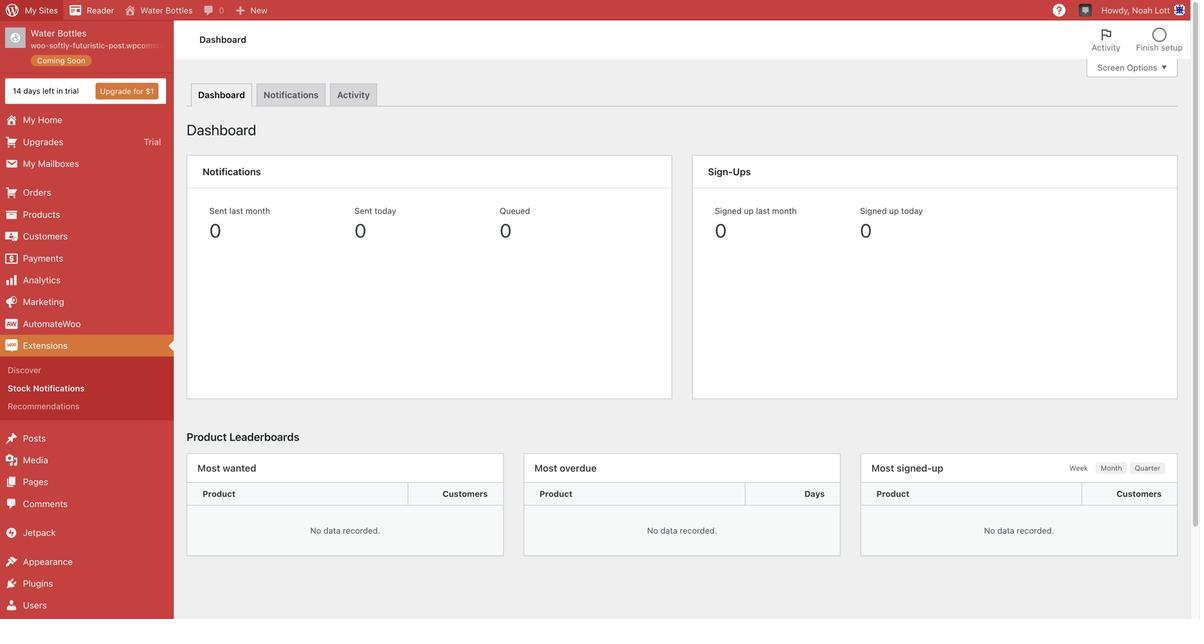 Task type: locate. For each thing, give the bounding box(es) containing it.
no
[[310, 526, 321, 535], [648, 526, 659, 535], [985, 526, 996, 535]]

1 most from the left
[[198, 462, 220, 473]]

water up post.wpcomstaging.com
[[140, 5, 163, 15]]

extensions
[[23, 340, 68, 351]]

2 no from the left
[[648, 526, 659, 535]]

screen options button
[[1088, 58, 1179, 77]]

my for my sites
[[25, 5, 37, 15]]

2 data from the left
[[661, 526, 678, 535]]

customers for most wanted
[[443, 489, 488, 499]]

analytics link
[[0, 269, 174, 291]]

notifications left activity link
[[264, 90, 319, 100]]

2 horizontal spatial up
[[932, 462, 944, 473]]

data
[[324, 526, 341, 535], [661, 526, 678, 535], [998, 526, 1015, 535]]

2 sent from the left
[[355, 206, 373, 216]]

data for most signed-up
[[998, 526, 1015, 535]]

mailboxes
[[38, 158, 79, 169]]

my inside toolbar navigation
[[25, 5, 37, 15]]

14
[[13, 86, 21, 95]]

2 no data recorded. from the left
[[648, 526, 718, 535]]

toolbar navigation
[[0, 0, 1191, 23]]

1 no from the left
[[310, 526, 321, 535]]

1 no data recorded. from the left
[[310, 526, 380, 535]]

2 vertical spatial my
[[23, 158, 36, 169]]

1 vertical spatial bottles
[[58, 28, 87, 38]]

payments
[[23, 253, 63, 263]]

howdy, noah lott
[[1102, 5, 1171, 15]]

0 vertical spatial water
[[140, 5, 163, 15]]

month
[[1102, 464, 1123, 472]]

water
[[140, 5, 163, 15], [31, 28, 55, 38]]

customers
[[23, 231, 68, 241], [443, 489, 488, 499], [1117, 489, 1163, 499]]

extensions link
[[0, 335, 174, 357]]

screen
[[1098, 63, 1126, 72]]

most left overdue
[[535, 462, 558, 473]]

last
[[230, 206, 243, 216], [757, 206, 770, 216]]

reader
[[87, 5, 114, 15]]

product up most wanted
[[187, 430, 227, 443]]

product for most overdue
[[540, 489, 573, 499]]

water inside the water bottles woo-softly-futuristic-post.wpcomstaging.com coming soon
[[31, 28, 55, 38]]

most left 'signed-'
[[872, 462, 895, 473]]

bottles up the softly-
[[58, 28, 87, 38]]

1 horizontal spatial signed
[[861, 206, 888, 216]]

0 horizontal spatial recorded.
[[343, 526, 380, 535]]

1 horizontal spatial month
[[773, 206, 797, 216]]

notifications up sent last month 0
[[203, 166, 261, 177]]

bottles for water bottles woo-softly-futuristic-post.wpcomstaging.com coming soon
[[58, 28, 87, 38]]

1 vertical spatial notifications
[[203, 166, 261, 177]]

water inside toolbar navigation
[[140, 5, 163, 15]]

plugins
[[23, 578, 53, 589]]

0 vertical spatial notifications
[[264, 90, 319, 100]]

notifications inside main menu "navigation"
[[33, 383, 85, 393]]

2 horizontal spatial recorded.
[[1018, 526, 1055, 535]]

1 horizontal spatial recorded.
[[680, 526, 718, 535]]

water bottles link
[[119, 0, 198, 20]]

1 vertical spatial my
[[23, 115, 36, 125]]

no data recorded. for most wanted
[[310, 526, 380, 535]]

most
[[198, 462, 220, 473], [535, 462, 558, 473], [872, 462, 895, 473]]

1 signed from the left
[[715, 206, 742, 216]]

bottles inside the water bottles woo-softly-futuristic-post.wpcomstaging.com coming soon
[[58, 28, 87, 38]]

2 last from the left
[[757, 206, 770, 216]]

14 days left in trial
[[13, 86, 79, 95]]

1 vertical spatial water
[[31, 28, 55, 38]]

options
[[1128, 63, 1158, 72]]

1 horizontal spatial no
[[648, 526, 659, 535]]

2 horizontal spatial no data recorded.
[[985, 526, 1055, 535]]

my for my mailboxes
[[23, 158, 36, 169]]

0 horizontal spatial no
[[310, 526, 321, 535]]

no for most signed-up
[[985, 526, 996, 535]]

my left home
[[23, 115, 36, 125]]

1 horizontal spatial data
[[661, 526, 678, 535]]

howdy,
[[1102, 5, 1131, 15]]

soon
[[67, 56, 85, 65]]

signed up today 0
[[861, 206, 924, 242]]

water for water bottles
[[140, 5, 163, 15]]

sent
[[210, 206, 227, 216], [355, 206, 373, 216]]

most for most overdue
[[535, 462, 558, 473]]

1 recorded. from the left
[[343, 526, 380, 535]]

product for most wanted
[[203, 489, 236, 499]]

1 horizontal spatial activity
[[1093, 43, 1122, 52]]

0 horizontal spatial bottles
[[58, 28, 87, 38]]

0 horizontal spatial water
[[31, 28, 55, 38]]

sent inside sent last month 0
[[210, 206, 227, 216]]

0 inside signed up last month 0
[[715, 219, 727, 242]]

3 data from the left
[[998, 526, 1015, 535]]

no data recorded.
[[310, 526, 380, 535], [648, 526, 718, 535], [985, 526, 1055, 535]]

trial
[[65, 86, 79, 95]]

1 horizontal spatial sent
[[355, 206, 373, 216]]

1 horizontal spatial water
[[140, 5, 163, 15]]

signed inside signed up last month 0
[[715, 206, 742, 216]]

main menu navigation
[[0, 20, 197, 619]]

water for water bottles woo-softly-futuristic-post.wpcomstaging.com coming soon
[[31, 28, 55, 38]]

0 horizontal spatial most
[[198, 462, 220, 473]]

no for most wanted
[[310, 526, 321, 535]]

tab list
[[1085, 20, 1191, 59]]

up inside signed up today 0
[[890, 206, 900, 216]]

recorded. for most signed-up
[[1018, 526, 1055, 535]]

coming
[[37, 56, 65, 65]]

1 vertical spatial activity
[[337, 90, 370, 100]]

up for 0
[[890, 206, 900, 216]]

week link
[[1065, 462, 1094, 474]]

2 horizontal spatial data
[[998, 526, 1015, 535]]

pages
[[23, 477, 48, 487]]

up
[[745, 206, 754, 216], [890, 206, 900, 216], [932, 462, 944, 473]]

automatewoo link
[[0, 313, 174, 335]]

2 vertical spatial notifications
[[33, 383, 85, 393]]

last inside sent last month 0
[[230, 206, 243, 216]]

0 horizontal spatial data
[[324, 526, 341, 535]]

signed inside signed up today 0
[[861, 206, 888, 216]]

2 most from the left
[[535, 462, 558, 473]]

sent inside sent today 0
[[355, 206, 373, 216]]

today inside sent today 0
[[375, 206, 397, 216]]

2 horizontal spatial notifications
[[264, 90, 319, 100]]

0 horizontal spatial no data recorded.
[[310, 526, 380, 535]]

1 today from the left
[[375, 206, 397, 216]]

today inside signed up today 0
[[902, 206, 924, 216]]

3 recorded. from the left
[[1018, 526, 1055, 535]]

most left wanted
[[198, 462, 220, 473]]

tab list containing activity
[[1085, 20, 1191, 59]]

0 vertical spatial bottles
[[166, 5, 193, 15]]

0
[[219, 5, 224, 15], [210, 219, 221, 242], [355, 219, 367, 242], [500, 219, 512, 242], [715, 219, 727, 242], [861, 219, 873, 242]]

sent for month
[[210, 206, 227, 216]]

water up "woo-"
[[31, 28, 55, 38]]

data for most wanted
[[324, 526, 341, 535]]

1 last from the left
[[230, 206, 243, 216]]

most overdue
[[535, 462, 597, 473]]

most signed-up
[[872, 462, 944, 473]]

notifications up recommendations
[[33, 383, 85, 393]]

1 sent from the left
[[210, 206, 227, 216]]

0 vertical spatial activity
[[1093, 43, 1122, 52]]

0 horizontal spatial activity
[[337, 90, 370, 100]]

0 inside signed up today 0
[[861, 219, 873, 242]]

0 horizontal spatial sent
[[210, 206, 227, 216]]

1 horizontal spatial customers
[[443, 489, 488, 499]]

product down most wanted
[[203, 489, 236, 499]]

recorded.
[[343, 526, 380, 535], [680, 526, 718, 535], [1018, 526, 1055, 535]]

users link
[[0, 595, 174, 616]]

1 horizontal spatial no data recorded.
[[648, 526, 718, 535]]

activity link
[[330, 83, 377, 106]]

my down 'upgrades'
[[23, 158, 36, 169]]

1 vertical spatial dashboard
[[198, 90, 245, 100]]

3 no data recorded. from the left
[[985, 526, 1055, 535]]

activity button
[[1085, 20, 1129, 59]]

notifications
[[264, 90, 319, 100], [203, 166, 261, 177], [33, 383, 85, 393]]

3 most from the left
[[872, 462, 895, 473]]

post.wpcomstaging.com
[[109, 41, 197, 50]]

0 horizontal spatial notifications
[[33, 383, 85, 393]]

2 today from the left
[[902, 206, 924, 216]]

0 horizontal spatial month
[[246, 206, 270, 216]]

1 horizontal spatial bottles
[[166, 5, 193, 15]]

recommendations
[[8, 401, 80, 411]]

most wanted
[[198, 462, 257, 473]]

bottles inside toolbar navigation
[[166, 5, 193, 15]]

days
[[805, 489, 825, 499]]

products link
[[0, 204, 174, 225]]

2 signed from the left
[[861, 206, 888, 216]]

lott
[[1156, 5, 1171, 15]]

bottles left "0" link
[[166, 5, 193, 15]]

product down most overdue
[[540, 489, 573, 499]]

2 horizontal spatial customers
[[1117, 489, 1163, 499]]

0 vertical spatial my
[[25, 5, 37, 15]]

1 month from the left
[[246, 206, 270, 216]]

automatewoo
[[23, 318, 81, 329]]

3 no from the left
[[985, 526, 996, 535]]

signed
[[715, 206, 742, 216], [861, 206, 888, 216]]

activity up screen
[[1093, 43, 1122, 52]]

0 horizontal spatial last
[[230, 206, 243, 216]]

0 vertical spatial dashboard
[[200, 34, 246, 45]]

most for most wanted
[[198, 462, 220, 473]]

my sites link
[[0, 0, 63, 20]]

1 data from the left
[[324, 526, 341, 535]]

2 horizontal spatial most
[[872, 462, 895, 473]]

0 horizontal spatial today
[[375, 206, 397, 216]]

upgrade for $1 button
[[96, 83, 159, 99]]

1 horizontal spatial last
[[757, 206, 770, 216]]

product down most signed-up
[[877, 489, 910, 499]]

1 horizontal spatial up
[[890, 206, 900, 216]]

product for most signed-up
[[877, 489, 910, 499]]

bottles
[[166, 5, 193, 15], [58, 28, 87, 38]]

no data recorded. for most overdue
[[648, 526, 718, 535]]

2 horizontal spatial no
[[985, 526, 996, 535]]

noah
[[1133, 5, 1153, 15]]

wanted
[[223, 462, 257, 473]]

0 horizontal spatial customers
[[23, 231, 68, 241]]

1 horizontal spatial most
[[535, 462, 558, 473]]

woo-
[[31, 41, 49, 50]]

activity right notifications link
[[337, 90, 370, 100]]

0 horizontal spatial signed
[[715, 206, 742, 216]]

customers inside main menu "navigation"
[[23, 231, 68, 241]]

customers for most signed-up
[[1117, 489, 1163, 499]]

plugins link
[[0, 573, 174, 595]]

2 recorded. from the left
[[680, 526, 718, 535]]

2 month from the left
[[773, 206, 797, 216]]

0 horizontal spatial up
[[745, 206, 754, 216]]

1 horizontal spatial today
[[902, 206, 924, 216]]

activity inside button
[[1093, 43, 1122, 52]]

reader link
[[63, 0, 119, 20]]

my left the sites
[[25, 5, 37, 15]]

up inside signed up last month 0
[[745, 206, 754, 216]]



Task type: describe. For each thing, give the bounding box(es) containing it.
discover
[[8, 365, 41, 375]]

upgrade
[[100, 87, 131, 96]]

stock notifications link
[[0, 379, 174, 397]]

no data recorded. for most signed-up
[[985, 526, 1055, 535]]

sign-
[[709, 166, 733, 177]]

posts
[[23, 433, 46, 443]]

appearance link
[[0, 551, 174, 573]]

days
[[23, 86, 40, 95]]

last inside signed up last month 0
[[757, 206, 770, 216]]

futuristic-
[[73, 41, 109, 50]]

sent last month 0
[[210, 206, 270, 242]]

month inside sent last month 0
[[246, 206, 270, 216]]

trial
[[144, 136, 161, 147]]

media link
[[0, 449, 174, 471]]

setup
[[1162, 43, 1184, 52]]

orders link
[[0, 182, 174, 204]]

jetpack
[[23, 527, 56, 538]]

signed for 0
[[861, 206, 888, 216]]

my home
[[23, 115, 62, 125]]

my mailboxes link
[[0, 153, 174, 175]]

signed for month
[[715, 206, 742, 216]]

home
[[38, 115, 62, 125]]

recommendations link
[[0, 397, 174, 415]]

queued
[[500, 206, 531, 216]]

product leaderboards
[[187, 430, 300, 443]]

0 inside toolbar navigation
[[219, 5, 224, 15]]

my home link
[[0, 109, 174, 131]]

for
[[134, 87, 144, 96]]

my sites
[[25, 5, 58, 15]]

queued 0
[[500, 206, 531, 242]]

sent for 0
[[355, 206, 373, 216]]

users
[[23, 600, 47, 611]]

upgrade for $1
[[100, 87, 154, 96]]

most for most signed-up
[[872, 462, 895, 473]]

1 horizontal spatial notifications
[[203, 166, 261, 177]]

marketing
[[23, 297, 64, 307]]

finish setup
[[1137, 43, 1184, 52]]

0 link
[[198, 0, 229, 20]]

sign-ups
[[709, 166, 751, 177]]

month inside signed up last month 0
[[773, 206, 797, 216]]

water bottles
[[140, 5, 193, 15]]

up for month
[[745, 206, 754, 216]]

2 vertical spatial dashboard
[[187, 121, 256, 138]]

quarter
[[1136, 464, 1161, 472]]

comments
[[23, 498, 68, 509]]

data for most overdue
[[661, 526, 678, 535]]

in
[[57, 86, 63, 95]]

0 inside sent today 0
[[355, 219, 367, 242]]

0 inside sent last month 0
[[210, 219, 221, 242]]

recorded. for most wanted
[[343, 526, 380, 535]]

recorded. for most overdue
[[680, 526, 718, 535]]

water bottles woo-softly-futuristic-post.wpcomstaging.com coming soon
[[31, 28, 197, 65]]

bottles for water bottles
[[166, 5, 193, 15]]

upgrades
[[23, 136, 63, 147]]

my mailboxes
[[23, 158, 79, 169]]

appearance
[[23, 556, 73, 567]]

products
[[23, 209, 60, 220]]

posts link
[[0, 427, 174, 449]]

notifications link
[[257, 83, 326, 106]]

pages link
[[0, 471, 174, 493]]

stock
[[8, 383, 31, 393]]

sent today 0
[[355, 206, 397, 242]]

overdue
[[560, 462, 597, 473]]

notification image
[[1081, 4, 1091, 15]]

quarter link
[[1131, 462, 1166, 474]]

comments link
[[0, 493, 174, 515]]

payments link
[[0, 247, 174, 269]]

new
[[251, 5, 268, 15]]

week
[[1070, 464, 1089, 472]]

media
[[23, 455, 48, 465]]

finish
[[1137, 43, 1160, 52]]

no for most overdue
[[648, 526, 659, 535]]

customers link
[[0, 225, 174, 247]]

my for my home
[[23, 115, 36, 125]]

discover link
[[0, 361, 174, 379]]

new link
[[229, 0, 273, 20]]

signed-
[[897, 462, 933, 473]]

finish setup button
[[1129, 20, 1191, 59]]

month link
[[1096, 462, 1128, 474]]

screen options
[[1098, 63, 1158, 72]]

marketing link
[[0, 291, 174, 313]]

orders
[[23, 187, 51, 198]]

jetpack link
[[0, 522, 174, 544]]

analytics
[[23, 275, 61, 285]]

sites
[[39, 5, 58, 15]]

dashboard link
[[191, 83, 252, 106]]

left
[[42, 86, 54, 95]]

stock notifications
[[8, 383, 85, 393]]

$1
[[146, 87, 154, 96]]

leaderboards
[[230, 430, 300, 443]]

0 inside queued 0
[[500, 219, 512, 242]]

signed up last month 0
[[715, 206, 797, 242]]



Task type: vqa. For each thing, say whether or not it's contained in the screenshot.
data corresponding to Most signed-up
yes



